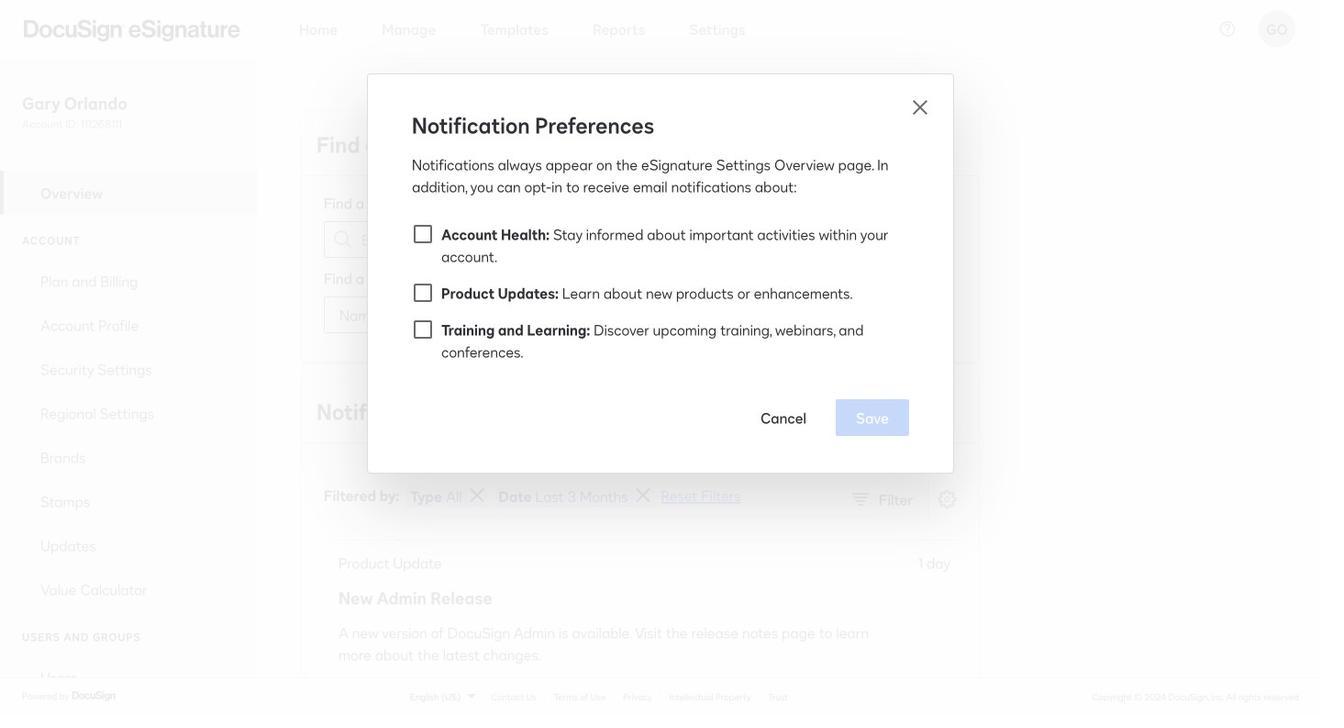Task type: describe. For each thing, give the bounding box(es) containing it.
account element
[[0, 259, 257, 611]]

docusign admin image
[[24, 20, 241, 42]]



Task type: locate. For each thing, give the bounding box(es) containing it.
docusign image
[[72, 689, 118, 703]]

Enter name text field
[[410, 297, 579, 332]]

Enter keyword text field
[[362, 222, 543, 257]]



